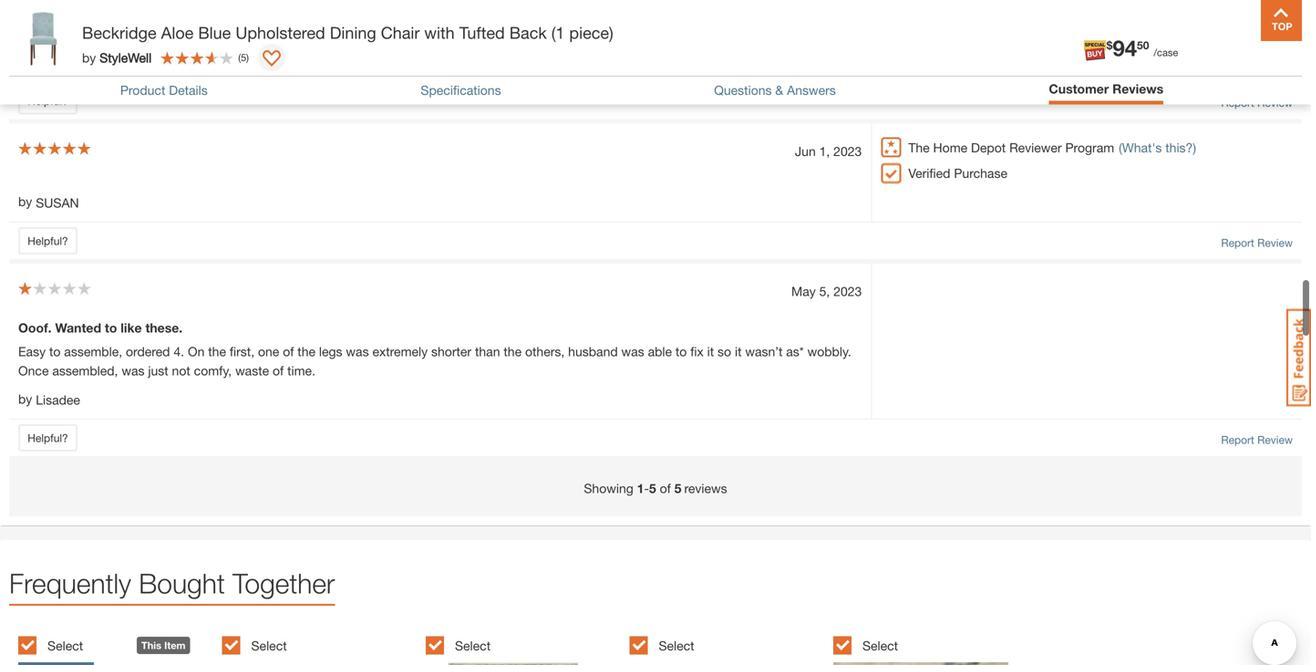 Task type: describe. For each thing, give the bounding box(es) containing it.
by lisadee
[[18, 391, 80, 408]]

assembled,
[[52, 363, 118, 378]]

first,
[[230, 344, 255, 359]]

5 select from the left
[[863, 638, 899, 653]]

2 horizontal spatial to
[[676, 344, 687, 359]]

showing 1 - 5 of 5 reviews
[[584, 481, 728, 496]]

1
[[637, 481, 644, 496]]

with
[[425, 23, 455, 42]]

jun
[[795, 144, 816, 159]]

vonniequirk
[[36, 55, 102, 70]]

answers
[[787, 83, 836, 98]]

2023 for jun 1, 2023
[[834, 144, 862, 159]]

2 vertical spatial of
[[660, 481, 671, 496]]

husband
[[569, 344, 618, 359]]

the
[[909, 140, 930, 155]]

0 vertical spatial of
[[283, 344, 294, 359]]

easy
[[18, 344, 46, 359]]

/case
[[1154, 47, 1179, 58]]

these.
[[145, 320, 183, 335]]

on
[[188, 344, 205, 359]]

5,
[[820, 284, 830, 299]]

lisadee
[[36, 392, 80, 408]]

4 select from the left
[[659, 638, 695, 653]]

(what's this?) link
[[1120, 138, 1197, 157]]

1 review from the top
[[1258, 96, 1294, 109]]

$
[[1107, 39, 1113, 52]]

details
[[169, 83, 208, 98]]

1 report review from the top
[[1222, 96, 1294, 109]]

item
[[164, 640, 186, 652]]

$ 94 50
[[1107, 35, 1150, 61]]

by for by susan
[[18, 194, 32, 209]]

extremely
[[373, 344, 428, 359]]

report for may 5, 2023
[[1222, 434, 1255, 446]]

customer
[[1050, 81, 1110, 96]]

this
[[141, 640, 162, 652]]

purchase
[[955, 166, 1008, 181]]

the home depot reviewer program
[[909, 140, 1115, 155]]

1,
[[820, 144, 830, 159]]

time.
[[287, 363, 316, 378]]

susan
[[36, 195, 79, 210]]

able
[[648, 344, 672, 359]]

frequently bought together
[[9, 567, 335, 600]]

reviewer
[[1010, 140, 1062, 155]]

product image image
[[14, 9, 73, 68]]

1 horizontal spatial was
[[346, 344, 369, 359]]

1 report review button from the top
[[1222, 94, 1294, 111]]

display image
[[263, 50, 281, 68]]

customer reviews
[[1050, 81, 1164, 96]]

by for by vonniequirk
[[18, 54, 32, 69]]

assemble,
[[64, 344, 122, 359]]

1 vertical spatial of
[[273, 363, 284, 378]]

blue
[[198, 23, 231, 42]]

3 helpful? button from the top
[[18, 424, 78, 452]]

frequently
[[9, 567, 131, 600]]

reviews
[[685, 481, 728, 496]]

beckridge aloe blue upholstered dining chair with tufted back (1 piece)
[[82, 23, 614, 42]]

program
[[1066, 140, 1115, 155]]

tufted
[[459, 23, 505, 42]]

chair
[[381, 23, 420, 42]]

wanted
[[55, 320, 101, 335]]

by stylewell
[[82, 50, 152, 65]]

this?)
[[1166, 140, 1197, 155]]

1 report from the top
[[1222, 96, 1255, 109]]

0 horizontal spatial was
[[122, 363, 145, 378]]

report review for jun 1, 2023
[[1222, 236, 1294, 249]]

1 the from the left
[[208, 344, 226, 359]]

together
[[233, 567, 335, 600]]

1 it from the left
[[708, 344, 714, 359]]

verified purchase
[[909, 166, 1008, 181]]

so
[[718, 344, 732, 359]]

4.
[[174, 344, 184, 359]]

3 helpful? from the top
[[28, 432, 68, 444]]

ordered
[[126, 344, 170, 359]]

others,
[[525, 344, 565, 359]]

than
[[475, 344, 500, 359]]

fix
[[691, 344, 704, 359]]

jun 1, 2023
[[795, 144, 862, 159]]

questions
[[715, 83, 772, 98]]

by for by stylewell
[[82, 50, 96, 65]]

review for may 5, 2023
[[1258, 434, 1294, 446]]

(1
[[552, 23, 565, 42]]

one
[[258, 344, 279, 359]]

2 horizontal spatial was
[[622, 344, 645, 359]]

(what's this?)
[[1120, 140, 1197, 155]]

2023 for may 5, 2023
[[834, 284, 862, 299]]

select inside 1 / 5 group
[[47, 638, 83, 653]]

( 5 )
[[238, 52, 249, 63]]

home
[[934, 140, 968, 155]]

(what's
[[1120, 140, 1163, 155]]



Task type: vqa. For each thing, say whether or not it's contained in the screenshot.
others,
yes



Task type: locate. For each thing, give the bounding box(es) containing it.
it
[[708, 344, 714, 359], [735, 344, 742, 359]]

3 review from the top
[[1258, 434, 1294, 446]]

by left vonniequirk
[[18, 54, 32, 69]]

ooof. wanted to like these. easy to assemble, ordered 4. on the first, one of the legs was extremely shorter than the others, husband was able to fix it so it wasn't as* wobbly. once assembled, was just not comfy, waste of time.
[[18, 320, 852, 378]]

2 helpful? button from the top
[[18, 227, 78, 254]]

helpful? down by vonniequirk
[[28, 94, 68, 107]]

1 horizontal spatial 5
[[649, 481, 657, 496]]

of down one
[[273, 363, 284, 378]]

1 horizontal spatial to
[[105, 320, 117, 335]]

2 helpful? from the top
[[28, 234, 68, 247]]

report for jun 1, 2023
[[1222, 236, 1255, 249]]

1 helpful? from the top
[[28, 94, 68, 107]]

&
[[776, 83, 784, 98]]

5 left reviews
[[675, 481, 682, 496]]

product
[[120, 83, 165, 98]]

just
[[148, 363, 168, 378]]

1 helpful? button from the top
[[18, 87, 78, 114]]

reviews
[[1113, 81, 1164, 96]]

like
[[121, 320, 142, 335]]

helpful? button
[[18, 87, 78, 114], [18, 227, 78, 254], [18, 424, 78, 452]]

1 vertical spatial report
[[1222, 236, 1255, 249]]

back
[[510, 23, 547, 42]]

report review
[[1222, 96, 1294, 109], [1222, 236, 1294, 249], [1222, 434, 1294, 446]]

94
[[1113, 35, 1138, 61]]

of
[[283, 344, 294, 359], [273, 363, 284, 378], [660, 481, 671, 496]]

was
[[346, 344, 369, 359], [622, 344, 645, 359], [122, 363, 145, 378]]

1 vertical spatial 2023
[[834, 284, 862, 299]]

helpful? for vonniequirk
[[28, 94, 68, 107]]

to left like
[[105, 320, 117, 335]]

stylewell
[[100, 50, 152, 65]]

5
[[241, 52, 246, 63], [649, 481, 657, 496], [675, 481, 682, 496]]

report review button
[[1222, 94, 1294, 111], [1222, 234, 1294, 251], [1222, 432, 1294, 448]]

was down ordered
[[122, 363, 145, 378]]

customer reviews button
[[1050, 81, 1164, 100], [1050, 81, 1164, 96]]

2 report from the top
[[1222, 236, 1255, 249]]

may
[[792, 284, 816, 299]]

1 vertical spatial helpful? button
[[18, 227, 78, 254]]

to right easy
[[49, 344, 61, 359]]

specifications
[[421, 83, 501, 98]]

helpful? button for vonniequirk
[[18, 87, 78, 114]]

wobbly.
[[808, 344, 852, 359]]

0 vertical spatial review
[[1258, 96, 1294, 109]]

by inside by vonniequirk
[[18, 54, 32, 69]]

0 horizontal spatial 5
[[241, 52, 246, 63]]

not
[[172, 363, 190, 378]]

legs
[[319, 344, 343, 359]]

1 vertical spatial report review button
[[1222, 234, 1294, 251]]

susan button
[[36, 193, 79, 212]]

questions & answers
[[715, 83, 836, 98]]

0 horizontal spatial to
[[49, 344, 61, 359]]

helpful? button down by vonniequirk
[[18, 87, 78, 114]]

0 vertical spatial helpful? button
[[18, 87, 78, 114]]

0 horizontal spatial the
[[208, 344, 226, 359]]

50
[[1138, 39, 1150, 52]]

the up time.
[[298, 344, 316, 359]]

3 report from the top
[[1222, 434, 1255, 446]]

dining
[[330, 23, 377, 42]]

2 review from the top
[[1258, 236, 1294, 249]]

5 left 'display' image
[[241, 52, 246, 63]]

by vonniequirk
[[18, 54, 102, 70]]

5 right 1
[[649, 481, 657, 496]]

waste
[[235, 363, 269, 378]]

feedback link image
[[1287, 308, 1312, 407]]

by left stylewell
[[82, 50, 96, 65]]

3 the from the left
[[504, 344, 522, 359]]

shorter
[[432, 344, 472, 359]]

2 it from the left
[[735, 344, 742, 359]]

aloe
[[161, 23, 194, 42]]

by left susan
[[18, 194, 32, 209]]

2 horizontal spatial 5
[[675, 481, 682, 496]]

helpful? button down by lisadee
[[18, 424, 78, 452]]

2 2023 from the top
[[834, 284, 862, 299]]

2 vertical spatial helpful?
[[28, 432, 68, 444]]

by susan
[[18, 194, 79, 210]]

by
[[82, 50, 96, 65], [18, 54, 32, 69], [18, 194, 32, 209], [18, 391, 32, 406]]

helpful? down by susan
[[28, 234, 68, 247]]

by inside by lisadee
[[18, 391, 32, 406]]

comfy,
[[194, 363, 232, 378]]

product details
[[120, 83, 208, 98]]

upholstered
[[236, 23, 325, 42]]

1 select from the left
[[47, 638, 83, 653]]

2 vertical spatial helpful? button
[[18, 424, 78, 452]]

report review button for may 5, 2023
[[1222, 432, 1294, 448]]

1 horizontal spatial the
[[298, 344, 316, 359]]

0 vertical spatial report
[[1222, 96, 1255, 109]]

ooof.
[[18, 320, 52, 335]]

it right so
[[735, 344, 742, 359]]

to left fix
[[676, 344, 687, 359]]

2 report review button from the top
[[1222, 234, 1294, 251]]

0 vertical spatial report review button
[[1222, 94, 1294, 111]]

2 vertical spatial report review
[[1222, 434, 1294, 446]]

0 vertical spatial helpful?
[[28, 94, 68, 107]]

specifications button
[[421, 83, 501, 98], [421, 83, 501, 98]]

the right than
[[504, 344, 522, 359]]

this item
[[141, 640, 186, 652]]

1 / 5 group
[[18, 626, 213, 665]]

select
[[47, 638, 83, 653], [251, 638, 287, 653], [455, 638, 491, 653], [659, 638, 695, 653], [863, 638, 899, 653]]

helpful?
[[28, 94, 68, 107], [28, 234, 68, 247], [28, 432, 68, 444]]

helpful? for susan
[[28, 234, 68, 247]]

lisadee button
[[36, 391, 80, 410]]

3 report review from the top
[[1222, 434, 1294, 446]]

the up comfy,
[[208, 344, 226, 359]]

review for jun 1, 2023
[[1258, 236, 1294, 249]]

report review button for jun 1, 2023
[[1222, 234, 1294, 251]]

was left able
[[622, 344, 645, 359]]

depot
[[972, 140, 1006, 155]]

report review for may 5, 2023
[[1222, 434, 1294, 446]]

2 vertical spatial review
[[1258, 434, 1294, 446]]

wasn't
[[746, 344, 783, 359]]

by down once
[[18, 391, 32, 406]]

helpful? button down by susan
[[18, 227, 78, 254]]

top button
[[1262, 0, 1303, 41]]

-
[[644, 481, 649, 496]]

2 vertical spatial report review button
[[1222, 432, 1294, 448]]

by inside by susan
[[18, 194, 32, 209]]

0 vertical spatial 2023
[[834, 144, 862, 159]]

by for by lisadee
[[18, 391, 32, 406]]

the
[[208, 344, 226, 359], [298, 344, 316, 359], [504, 344, 522, 359]]

may 5, 2023
[[792, 284, 862, 299]]

of right the - on the bottom left
[[660, 481, 671, 496]]

2 horizontal spatial the
[[504, 344, 522, 359]]

to
[[105, 320, 117, 335], [49, 344, 61, 359], [676, 344, 687, 359]]

1 vertical spatial review
[[1258, 236, 1294, 249]]

it right fix
[[708, 344, 714, 359]]

questions & answers button
[[715, 83, 836, 98], [715, 83, 836, 98]]

0 horizontal spatial it
[[708, 344, 714, 359]]

2 vertical spatial report
[[1222, 434, 1255, 446]]

helpful? button for susan
[[18, 227, 78, 254]]

1 vertical spatial helpful?
[[28, 234, 68, 247]]

bought
[[139, 567, 225, 600]]

(
[[238, 52, 241, 63]]

piece)
[[570, 23, 614, 42]]

showing
[[584, 481, 634, 496]]

was right legs
[[346, 344, 369, 359]]

3 report review button from the top
[[1222, 432, 1294, 448]]

1 horizontal spatial it
[[735, 344, 742, 359]]

helpful? down by lisadee
[[28, 432, 68, 444]]

0 vertical spatial report review
[[1222, 96, 1294, 109]]

2023 right 1,
[[834, 144, 862, 159]]

2 report review from the top
[[1222, 236, 1294, 249]]

1 2023 from the top
[[834, 144, 862, 159]]

of right one
[[283, 344, 294, 359]]

verified
[[909, 166, 951, 181]]

2023 right 5,
[[834, 284, 862, 299]]

2 the from the left
[[298, 344, 316, 359]]

once
[[18, 363, 49, 378]]

2023
[[834, 144, 862, 159], [834, 284, 862, 299]]

report
[[1222, 96, 1255, 109], [1222, 236, 1255, 249], [1222, 434, 1255, 446]]

vonniequirk button
[[36, 53, 102, 72]]

1 vertical spatial report review
[[1222, 236, 1294, 249]]

3 select from the left
[[455, 638, 491, 653]]

as*
[[787, 344, 804, 359]]

2 select from the left
[[251, 638, 287, 653]]



